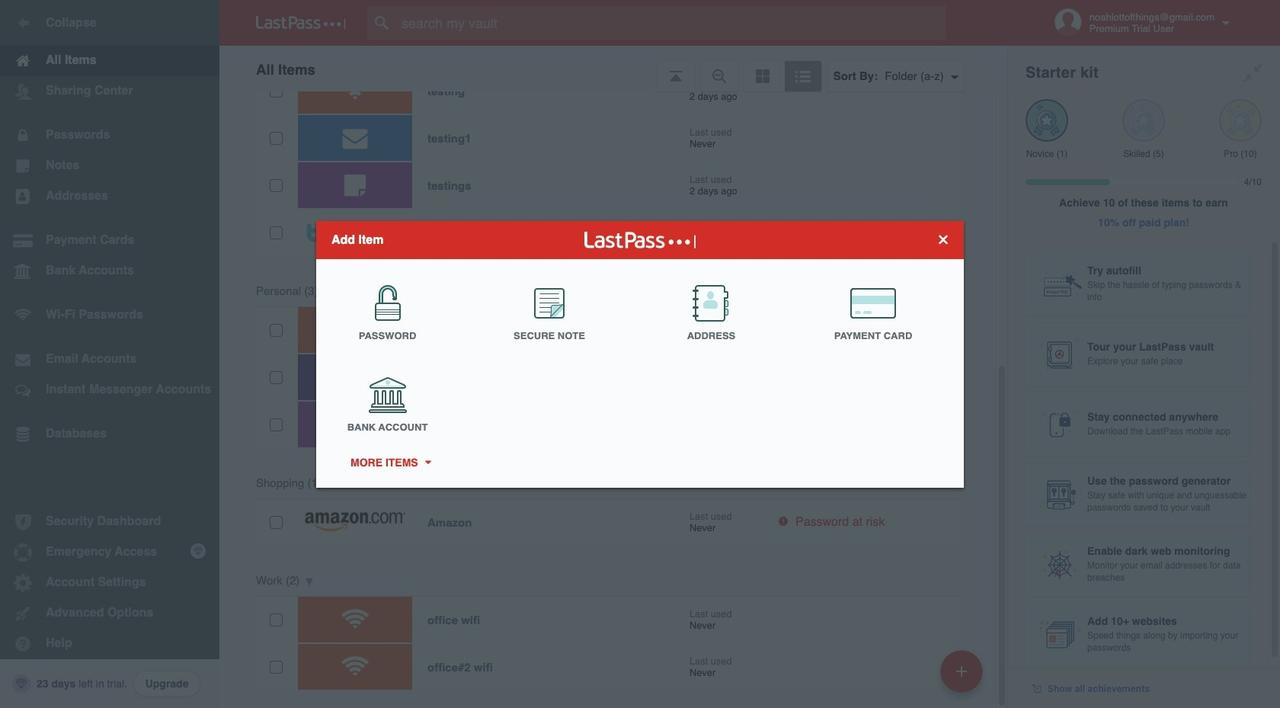Task type: describe. For each thing, give the bounding box(es) containing it.
caret right image
[[422, 460, 433, 464]]

vault options navigation
[[220, 46, 1008, 91]]

new item navigation
[[935, 646, 992, 708]]

search my vault text field
[[367, 6, 976, 40]]

new item image
[[957, 666, 967, 677]]



Task type: locate. For each thing, give the bounding box(es) containing it.
dialog
[[316, 221, 964, 487]]

lastpass image
[[256, 16, 346, 30]]

main navigation navigation
[[0, 0, 220, 708]]

Search search field
[[367, 6, 976, 40]]



Task type: vqa. For each thing, say whether or not it's contained in the screenshot.
dialog
yes



